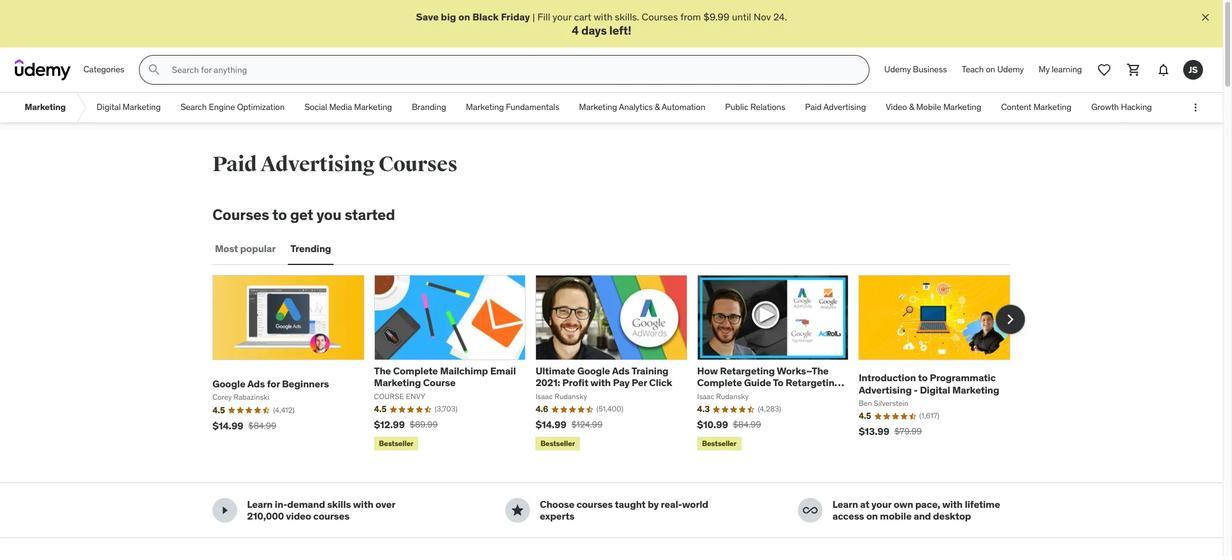 Task type: vqa. For each thing, say whether or not it's contained in the screenshot.
Paid Advertising
yes



Task type: locate. For each thing, give the bounding box(es) containing it.
teach on udemy link
[[955, 55, 1032, 85]]

1 vertical spatial to
[[919, 372, 928, 384]]

skills.
[[615, 11, 640, 23]]

digital right arrow pointing to subcategory menu links image in the top left of the page
[[97, 102, 121, 113]]

udemy inside teach on udemy link
[[998, 64, 1025, 75]]

2 vertical spatial on
[[867, 510, 878, 523]]

with left over
[[353, 498, 374, 511]]

advertising inside paid advertising 'link'
[[824, 102, 867, 113]]

2 medium image from the left
[[510, 503, 525, 518]]

0 horizontal spatial complete
[[393, 365, 438, 377]]

how
[[698, 365, 718, 377]]

public relations
[[726, 102, 786, 113]]

carousel element
[[213, 275, 1026, 453]]

fundamentals
[[506, 102, 560, 113]]

& right the 'video'
[[910, 102, 915, 113]]

learn in-demand skills with over 210,000 video courses
[[247, 498, 395, 523]]

your right fill
[[553, 11, 572, 23]]

search engine optimization
[[181, 102, 285, 113]]

paid advertising link
[[796, 93, 876, 122]]

works–the
[[777, 365, 829, 377]]

google left 'pay'
[[578, 365, 611, 377]]

courses
[[577, 498, 613, 511], [313, 510, 350, 523]]

learn
[[247, 498, 273, 511], [833, 498, 859, 511]]

close image
[[1200, 11, 1213, 23]]

courses right the video
[[313, 510, 350, 523]]

with left 'pay'
[[591, 377, 611, 389]]

with inside ultimate google ads training 2021: profit with pay per click
[[591, 377, 611, 389]]

your right "at"
[[872, 498, 892, 511]]

with inside learn at your own pace, with lifetime access on mobile and desktop
[[943, 498, 963, 511]]

choose courses taught by real-world experts
[[540, 498, 709, 523]]

1 medium image from the left
[[218, 503, 232, 518]]

learn left in-
[[247, 498, 273, 511]]

guide
[[745, 377, 772, 389]]

0 vertical spatial advertising
[[824, 102, 867, 113]]

digital
[[97, 102, 121, 113], [920, 383, 951, 396]]

paid inside 'link'
[[806, 102, 822, 113]]

0 horizontal spatial on
[[459, 11, 471, 23]]

learn inside learn in-demand skills with over 210,000 video courses
[[247, 498, 273, 511]]

world
[[683, 498, 709, 511]]

ultimate
[[536, 365, 576, 377]]

retargeting right how
[[720, 365, 775, 377]]

1 vertical spatial your
[[872, 498, 892, 511]]

courses left from
[[642, 11, 678, 23]]

business
[[913, 64, 948, 75]]

1 learn from the left
[[247, 498, 273, 511]]

medium image
[[218, 503, 232, 518], [510, 503, 525, 518]]

medium image left experts
[[510, 503, 525, 518]]

big
[[441, 11, 456, 23]]

google
[[578, 365, 611, 377], [213, 378, 246, 390]]

1 udemy from the left
[[885, 64, 912, 75]]

1 horizontal spatial learn
[[833, 498, 859, 511]]

for
[[267, 378, 280, 390]]

2 vertical spatial advertising
[[859, 383, 912, 396]]

0 horizontal spatial to
[[273, 205, 287, 224]]

marketing right - at the bottom right of page
[[953, 383, 1000, 396]]

medium image left 210,000
[[218, 503, 232, 518]]

1 horizontal spatial medium image
[[510, 503, 525, 518]]

1 horizontal spatial ads
[[612, 365, 630, 377]]

trending
[[291, 243, 331, 255]]

ads left for
[[247, 378, 265, 390]]

paid for paid advertising
[[806, 102, 822, 113]]

on right teach
[[986, 64, 996, 75]]

2 horizontal spatial on
[[986, 64, 996, 75]]

advertising
[[824, 102, 867, 113], [261, 152, 375, 177], [859, 383, 912, 396]]

friday
[[501, 11, 530, 23]]

4
[[572, 23, 579, 38]]

video
[[286, 510, 311, 523]]

profit
[[563, 377, 589, 389]]

public relations link
[[716, 93, 796, 122]]

save
[[416, 11, 439, 23]]

to inside introduction to programmatic advertising - digital marketing
[[919, 372, 928, 384]]

black
[[473, 11, 499, 23]]

paid right relations
[[806, 102, 822, 113]]

1 horizontal spatial udemy
[[998, 64, 1025, 75]]

learn for learn in-demand skills with over 210,000 video courses
[[247, 498, 273, 511]]

mobile
[[881, 510, 912, 523]]

programmatic
[[930, 372, 996, 384]]

digital right - at the bottom right of page
[[920, 383, 951, 396]]

0 horizontal spatial &
[[655, 102, 660, 113]]

1 vertical spatial digital
[[920, 383, 951, 396]]

google inside ultimate google ads training 2021: profit with pay per click
[[578, 365, 611, 377]]

to left the get
[[273, 205, 287, 224]]

learn for learn at your own pace, with lifetime access on mobile and desktop
[[833, 498, 859, 511]]

1 horizontal spatial on
[[867, 510, 878, 523]]

2 learn from the left
[[833, 498, 859, 511]]

to for programmatic
[[919, 372, 928, 384]]

complete inside how retargeting works–the complete guide to retargeting ads!
[[698, 377, 742, 389]]

with right pace,
[[943, 498, 963, 511]]

paid for paid advertising courses
[[213, 152, 257, 177]]

0 vertical spatial to
[[273, 205, 287, 224]]

learn inside learn at your own pace, with lifetime access on mobile and desktop
[[833, 498, 859, 511]]

0 vertical spatial digital
[[97, 102, 121, 113]]

udemy
[[885, 64, 912, 75], [998, 64, 1025, 75]]

1 vertical spatial on
[[986, 64, 996, 75]]

0 horizontal spatial paid
[[213, 152, 257, 177]]

advertising left the 'video'
[[824, 102, 867, 113]]

with
[[594, 11, 613, 23], [591, 377, 611, 389], [353, 498, 374, 511], [943, 498, 963, 511]]

introduction
[[859, 372, 917, 384]]

1 horizontal spatial paid
[[806, 102, 822, 113]]

marketing inside the complete mailchimp email marketing course
[[374, 377, 421, 389]]

ads left per
[[612, 365, 630, 377]]

medium image for learn
[[218, 503, 232, 518]]

0 horizontal spatial retargeting
[[720, 365, 775, 377]]

learning
[[1052, 64, 1083, 75]]

marketing right content
[[1034, 102, 1072, 113]]

udemy left the business
[[885, 64, 912, 75]]

complete left guide
[[698, 377, 742, 389]]

medium image
[[803, 503, 818, 518]]

0 horizontal spatial courses
[[213, 205, 269, 224]]

complete right the
[[393, 365, 438, 377]]

taught
[[615, 498, 646, 511]]

0 horizontal spatial courses
[[313, 510, 350, 523]]

0 vertical spatial courses
[[642, 11, 678, 23]]

arrow pointing to subcategory menu links image
[[76, 93, 87, 122]]

in-
[[275, 498, 287, 511]]

course
[[423, 377, 456, 389]]

retargeting right to
[[786, 377, 841, 389]]

ads inside ultimate google ads training 2021: profit with pay per click
[[612, 365, 630, 377]]

0 vertical spatial paid
[[806, 102, 822, 113]]

0 vertical spatial on
[[459, 11, 471, 23]]

0 horizontal spatial medium image
[[218, 503, 232, 518]]

click
[[650, 377, 673, 389]]

1 vertical spatial paid
[[213, 152, 257, 177]]

retargeting
[[720, 365, 775, 377], [786, 377, 841, 389]]

courses up most popular in the top left of the page
[[213, 205, 269, 224]]

1 horizontal spatial courses
[[577, 498, 613, 511]]

demand
[[287, 498, 325, 511]]

marketing right mobile
[[944, 102, 982, 113]]

marketing left course
[[374, 377, 421, 389]]

digital inside introduction to programmatic advertising - digital marketing
[[920, 383, 951, 396]]

advertising up you in the left of the page
[[261, 152, 375, 177]]

on inside save big on black friday | fill your cart with skills. courses from $9.99 until nov 24. 4 days left!
[[459, 11, 471, 23]]

1 & from the left
[[655, 102, 660, 113]]

0 vertical spatial your
[[553, 11, 572, 23]]

digital marketing
[[97, 102, 161, 113]]

nov
[[754, 11, 771, 23]]

1 horizontal spatial &
[[910, 102, 915, 113]]

real-
[[661, 498, 683, 511]]

courses left taught
[[577, 498, 613, 511]]

engine
[[209, 102, 235, 113]]

popular
[[240, 243, 276, 255]]

& right analytics in the right of the page
[[655, 102, 660, 113]]

social media marketing link
[[295, 93, 402, 122]]

fill
[[538, 11, 551, 23]]

save big on black friday | fill your cart with skills. courses from $9.99 until nov 24. 4 days left!
[[416, 11, 788, 38]]

next image
[[1001, 310, 1021, 329]]

notifications image
[[1157, 63, 1172, 77]]

growth hacking
[[1092, 102, 1153, 113]]

advertising left - at the bottom right of page
[[859, 383, 912, 396]]

the complete mailchimp email marketing course
[[374, 365, 516, 389]]

courses inside learn in-demand skills with over 210,000 video courses
[[313, 510, 350, 523]]

to right - at the bottom right of page
[[919, 372, 928, 384]]

growth
[[1092, 102, 1120, 113]]

udemy left 'my'
[[998, 64, 1025, 75]]

marketing left analytics in the right of the page
[[579, 102, 617, 113]]

marketing down search for anything text box
[[466, 102, 504, 113]]

learn left "at"
[[833, 498, 859, 511]]

$9.99
[[704, 11, 730, 23]]

with inside save big on black friday | fill your cart with skills. courses from $9.99 until nov 24. 4 days left!
[[594, 11, 613, 23]]

1 horizontal spatial your
[[872, 498, 892, 511]]

digital marketing link
[[87, 93, 171, 122]]

over
[[376, 498, 395, 511]]

0 horizontal spatial learn
[[247, 498, 273, 511]]

your
[[553, 11, 572, 23], [872, 498, 892, 511]]

paid advertising
[[806, 102, 867, 113]]

1 vertical spatial courses
[[379, 152, 458, 177]]

on left the mobile
[[867, 510, 878, 523]]

most
[[215, 243, 238, 255]]

1 horizontal spatial digital
[[920, 383, 951, 396]]

2 horizontal spatial courses
[[642, 11, 678, 23]]

0 horizontal spatial udemy
[[885, 64, 912, 75]]

2 & from the left
[[910, 102, 915, 113]]

with up "days"
[[594, 11, 613, 23]]

optimization
[[237, 102, 285, 113]]

your inside save big on black friday | fill your cart with skills. courses from $9.99 until nov 24. 4 days left!
[[553, 11, 572, 23]]

udemy business link
[[877, 55, 955, 85]]

courses down branding link at the left top of the page
[[379, 152, 458, 177]]

courses inside save big on black friday | fill your cart with skills. courses from $9.99 until nov 24. 4 days left!
[[642, 11, 678, 23]]

experts
[[540, 510, 575, 523]]

ads
[[612, 365, 630, 377], [247, 378, 265, 390]]

1 horizontal spatial to
[[919, 372, 928, 384]]

1 vertical spatial advertising
[[261, 152, 375, 177]]

google left for
[[213, 378, 246, 390]]

2 udemy from the left
[[998, 64, 1025, 75]]

paid down search engine optimization link
[[213, 152, 257, 177]]

0 horizontal spatial your
[[553, 11, 572, 23]]

my
[[1039, 64, 1050, 75]]

advertising inside introduction to programmatic advertising - digital marketing
[[859, 383, 912, 396]]

1 horizontal spatial complete
[[698, 377, 742, 389]]

2 vertical spatial courses
[[213, 205, 269, 224]]

on right big
[[459, 11, 471, 23]]

1 horizontal spatial google
[[578, 365, 611, 377]]

0 horizontal spatial digital
[[97, 102, 121, 113]]

to
[[774, 377, 784, 389]]



Task type: describe. For each thing, give the bounding box(es) containing it.
analytics
[[619, 102, 653, 113]]

js link
[[1179, 55, 1209, 85]]

lifetime
[[965, 498, 1001, 511]]

marketing down submit search image
[[123, 102, 161, 113]]

desktop
[[934, 510, 972, 523]]

video
[[886, 102, 908, 113]]

started
[[345, 205, 395, 224]]

marketing analytics & automation
[[579, 102, 706, 113]]

mobile
[[917, 102, 942, 113]]

pace,
[[916, 498, 941, 511]]

marketing left arrow pointing to subcategory menu links image in the top left of the page
[[25, 102, 66, 113]]

ultimate google ads training 2021: profit with pay per click link
[[536, 365, 673, 389]]

pay
[[613, 377, 630, 389]]

introduction to programmatic advertising - digital marketing link
[[859, 372, 1000, 396]]

how retargeting works–the complete guide to retargeting ads!
[[698, 365, 841, 401]]

advertising for paid advertising
[[824, 102, 867, 113]]

google ads for beginners link
[[213, 378, 329, 390]]

the complete mailchimp email marketing course link
[[374, 365, 516, 389]]

cart
[[574, 11, 592, 23]]

0 horizontal spatial ads
[[247, 378, 265, 390]]

introduction to programmatic advertising - digital marketing
[[859, 372, 1000, 396]]

hacking
[[1122, 102, 1153, 113]]

on inside learn at your own pace, with lifetime access on mobile and desktop
[[867, 510, 878, 523]]

udemy business
[[885, 64, 948, 75]]

learn at your own pace, with lifetime access on mobile and desktop
[[833, 498, 1001, 523]]

udemy inside udemy business link
[[885, 64, 912, 75]]

submit search image
[[147, 63, 162, 77]]

courses to get you started
[[213, 205, 395, 224]]

search
[[181, 102, 207, 113]]

medium image for choose
[[510, 503, 525, 518]]

branding
[[412, 102, 446, 113]]

to for get
[[273, 205, 287, 224]]

marketing link
[[15, 93, 76, 122]]

marketing right "media"
[[354, 102, 392, 113]]

-
[[914, 383, 918, 396]]

most popular
[[215, 243, 276, 255]]

branding link
[[402, 93, 456, 122]]

training
[[632, 365, 669, 377]]

1 horizontal spatial retargeting
[[786, 377, 841, 389]]

at
[[861, 498, 870, 511]]

ads!
[[698, 388, 718, 401]]

wishlist image
[[1098, 63, 1112, 77]]

complete inside the complete mailchimp email marketing course
[[393, 365, 438, 377]]

24.
[[774, 11, 788, 23]]

from
[[681, 11, 702, 23]]

automation
[[662, 102, 706, 113]]

mailchimp
[[440, 365, 488, 377]]

access
[[833, 510, 865, 523]]

1 horizontal spatial courses
[[379, 152, 458, 177]]

teach on udemy
[[962, 64, 1025, 75]]

2021:
[[536, 377, 561, 389]]

growth hacking link
[[1082, 93, 1163, 122]]

most popular button
[[213, 234, 278, 264]]

my learning link
[[1032, 55, 1090, 85]]

choose
[[540, 498, 575, 511]]

public
[[726, 102, 749, 113]]

shopping cart with 0 items image
[[1127, 63, 1142, 77]]

and
[[914, 510, 932, 523]]

social
[[305, 102, 327, 113]]

with inside learn in-demand skills with over 210,000 video courses
[[353, 498, 374, 511]]

210,000
[[247, 510, 284, 523]]

marketing inside introduction to programmatic advertising - digital marketing
[[953, 383, 1000, 396]]

content marketing
[[1002, 102, 1072, 113]]

search engine optimization link
[[171, 93, 295, 122]]

marketing fundamentals
[[466, 102, 560, 113]]

trending button
[[288, 234, 334, 264]]

your inside learn at your own pace, with lifetime access on mobile and desktop
[[872, 498, 892, 511]]

advertising for paid advertising courses
[[261, 152, 375, 177]]

marketing fundamentals link
[[456, 93, 570, 122]]

social media marketing
[[305, 102, 392, 113]]

relations
[[751, 102, 786, 113]]

0 horizontal spatial google
[[213, 378, 246, 390]]

teach
[[962, 64, 985, 75]]

content marketing link
[[992, 93, 1082, 122]]

js
[[1189, 64, 1199, 75]]

left!
[[610, 23, 632, 38]]

marketing analytics & automation link
[[570, 93, 716, 122]]

until
[[732, 11, 752, 23]]

udemy image
[[15, 59, 71, 80]]

per
[[632, 377, 647, 389]]

you
[[317, 205, 342, 224]]

own
[[894, 498, 914, 511]]

marketing inside "link"
[[1034, 102, 1072, 113]]

courses inside the choose courses taught by real-world experts
[[577, 498, 613, 511]]

the
[[374, 365, 391, 377]]

categories
[[83, 64, 124, 75]]

how retargeting works–the complete guide to retargeting ads! link
[[698, 365, 845, 401]]

Search for anything text field
[[170, 59, 855, 80]]

video & mobile marketing link
[[876, 93, 992, 122]]

email
[[490, 365, 516, 377]]

more subcategory menu links image
[[1190, 101, 1203, 114]]

ultimate google ads training 2021: profit with pay per click
[[536, 365, 673, 389]]

content
[[1002, 102, 1032, 113]]



